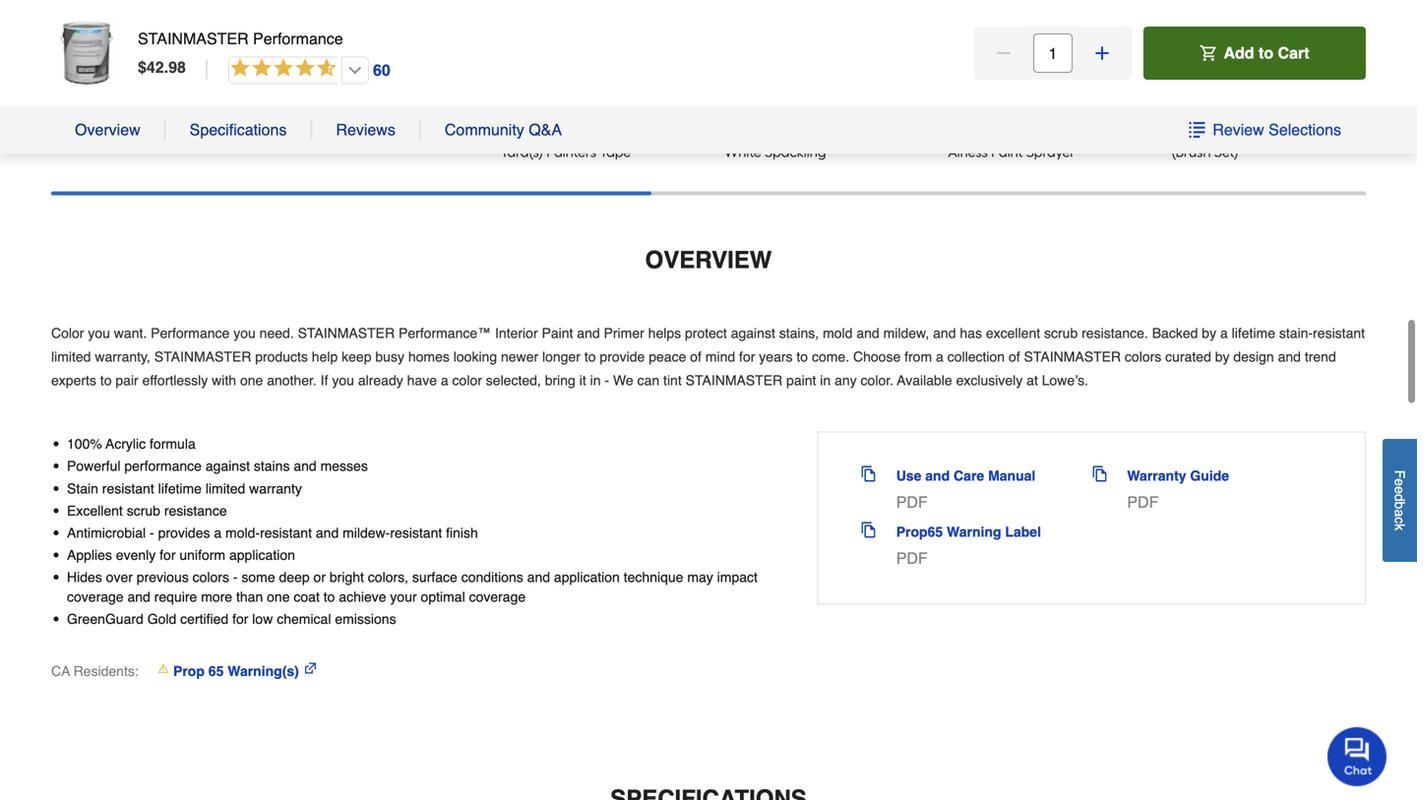 Task type: locate. For each thing, give the bounding box(es) containing it.
by
[[1202, 325, 1217, 341], [1215, 349, 1230, 365]]

plus image
[[1092, 43, 1112, 63]]

backed
[[1152, 325, 1198, 341]]

0 vertical spatial 60
[[373, 61, 390, 79]]

require
[[154, 589, 197, 605]]

for inside "color you want. performance you need. stainmaster performance™ interior paint and primer helps protect against stains, mold and mildew, and has excellent scrub resistance. backed by a lifetime stain-resistant limited warranty, stainmaster products help keep busy homes looking newer longer to provide peace of mind for years to come. choose from a collection of stainmaster colors curated by design and trend experts to pair effortlessly with one another. if you already have a color selected, bring it in - we can tint stainmaster paint in any color. available exclusively at lowe's."
[[739, 349, 755, 365]]

oz right canvas
[[436, 104, 454, 121]]

design
[[1234, 349, 1274, 365]]

one inside 100% acrylic formula powerful performance against stains and messes stain resistant lifetime limited warranty excellent scrub resistance antimicrobial - provides a mold-resistant and mildew-resistant finish applies evenly for uniform application hides over previous colors - some deep or bright colors, surface conditions and application technique may impact coverage and require more than one coat to achieve your optimal coverage greenguard gold certified for low chemical emissions
[[267, 589, 290, 605]]

1 horizontal spatial -
[[233, 570, 238, 585]]

0 vertical spatial application
[[229, 547, 295, 563]]

canvas
[[373, 104, 421, 121]]

resistant inside "color you want. performance you need. stainmaster performance™ interior paint and primer helps protect against stains, mold and mildew, and has excellent scrub resistance. backed by a lifetime stain-resistant limited warranty, stainmaster products help keep busy homes looking newer longer to provide peace of mind for years to come. choose from a collection of stainmaster colors curated by design and trend experts to pair effortlessly with one another. if you already have a color selected, bring it in - we can tint stainmaster paint in any color. available exclusively at lowe's."
[[1313, 325, 1365, 341]]

0 horizontal spatial oz
[[322, 104, 340, 121]]

to up paint
[[797, 349, 808, 365]]

scrub up lowe's.
[[1044, 325, 1078, 341]]

you right if
[[332, 373, 354, 388]]

- up evenly
[[150, 525, 154, 541]]

0 vertical spatial performance
[[253, 30, 343, 48]]

prop65
[[896, 524, 943, 540]]

$ inside $ 24 .98
[[53, 13, 60, 27]]

2 oz from the left
[[436, 104, 454, 121]]

8-oz 1 mil canvas 8-oz 12-ft x 15-ft drop cloth
[[277, 104, 454, 141]]

0 horizontal spatial 6-
[[53, 124, 65, 141]]

oz
[[322, 104, 340, 121], [436, 104, 454, 121]]

multi-
[[627, 104, 662, 121]]

a up k
[[1392, 509, 1408, 517]]

help
[[312, 349, 338, 365]]

in up tape
[[622, 124, 633, 141]]

1 horizontal spatial coverage
[[469, 589, 526, 605]]

in
[[622, 124, 633, 141], [590, 373, 601, 388], [820, 373, 831, 388]]

1 horizontal spatial one
[[267, 589, 290, 605]]

pdf down prop65
[[896, 549, 928, 567]]

1 horizontal spatial against
[[731, 325, 775, 341]]

deep
[[279, 570, 310, 585]]

at
[[1027, 373, 1038, 388]]

oz
[[895, 104, 909, 121]]

1 8- from the left
[[310, 104, 322, 121]]

limited up resistance
[[206, 481, 245, 496]]

1 horizontal spatial 6-
[[552, 124, 564, 141]]

premium up interior/exterior
[[808, 104, 864, 121]]

stains,
[[779, 325, 819, 341]]

color you want. performance you need. stainmaster performance™ interior paint and primer helps protect against stains, mold and mildew, and has excellent scrub resistance. backed by a lifetime stain-resistant limited warranty, stainmaster products help keep busy homes looking newer longer to provide peace of mind for years to come. choose from a collection of stainmaster colors curated by design and trend experts to pair effortlessly with one another. if you already have a color selected, bring it in - we can tint stainmaster paint in any color. available exclusively at lowe's.
[[51, 325, 1365, 388]]

by left design
[[1215, 349, 1230, 365]]

1 vertical spatial lifetime
[[158, 481, 202, 496]]

paint inside "color you want. performance you need. stainmaster performance™ interior paint and primer helps protect against stains, mold and mildew, and has excellent scrub resistance. backed by a lifetime stain-resistant limited warranty, stainmaster products help keep busy homes looking newer longer to provide peace of mind for years to come. choose from a collection of stainmaster colors curated by design and trend experts to pair effortlessly with one another. if you already have a color selected, bring it in - we can tint stainmaster paint in any color. available exclusively at lowe's."
[[542, 325, 573, 341]]

against up the years
[[731, 325, 775, 341]]

scrub up antimicrobial
[[127, 503, 160, 519]]

original multi- surface 6-pack 1.41-in x 60 yard(s) painters tape
[[501, 104, 662, 161]]

pdf
[[896, 493, 928, 511], [1127, 493, 1159, 511], [896, 549, 928, 567]]

.69
[[989, 13, 1005, 27]]

2 x from the left
[[637, 124, 643, 141]]

1 horizontal spatial lifetime
[[1232, 325, 1276, 341]]

$ left the .98
[[53, 13, 60, 27]]

0 horizontal spatial -
[[150, 525, 154, 541]]

for left low
[[232, 611, 248, 627]]

antimicrobial
[[67, 525, 146, 541]]

scrub inside "color you want. performance you need. stainmaster performance™ interior paint and primer helps protect against stains, mold and mildew, and has excellent scrub resistance. backed by a lifetime stain-resistant limited warranty, stainmaster products help keep busy homes looking newer longer to provide peace of mind for years to come. choose from a collection of stainmaster colors curated by design and trend experts to pair effortlessly with one another. if you already have a color selected, bring it in - we can tint stainmaster paint in any color. available exclusively at lowe's."
[[1044, 325, 1078, 341]]

lifetime inside 100% acrylic formula powerful performance against stains and messes stain resistant lifetime limited warranty excellent scrub resistance antimicrobial - provides a mold-resistant and mildew-resistant finish applies evenly for uniform application hides over previous colors - some deep or bright colors, surface conditions and application technique may impact coverage and require more than one coat to achieve your optimal coverage greenguard gold certified for low chemical emissions
[[158, 481, 202, 496]]

x inside 8-oz 1 mil canvas 8-oz 12-ft x 15-ft drop cloth
[[307, 124, 313, 141]]

8- right canvas
[[424, 104, 436, 121]]

prop
[[173, 663, 205, 679]]

lifetime up design
[[1232, 325, 1276, 341]]

stainmaster up with at the top
[[154, 349, 251, 365]]

1 vertical spatial one
[[267, 589, 290, 605]]

homes
[[408, 349, 450, 365]]

e up d
[[1392, 478, 1408, 486]]

limited up experts on the top
[[51, 349, 91, 365]]

colors up "more"
[[193, 570, 229, 585]]

drop
[[346, 124, 377, 141]]

to inside 100% acrylic formula powerful performance against stains and messes stain resistant lifetime limited warranty excellent scrub resistance antimicrobial - provides a mold-resistant and mildew-resistant finish applies evenly for uniform application hides over previous colors - some deep or bright colors, surface conditions and application technique may impact coverage and require more than one coat to achieve your optimal coverage greenguard gold certified for low chemical emissions
[[324, 589, 335, 605]]

pdf inside use and care manual pdf
[[896, 493, 928, 511]]

mildew,
[[883, 325, 929, 341]]

0 vertical spatial against
[[731, 325, 775, 341]]

overview
[[645, 247, 772, 274]]

zibra
[[1172, 104, 1205, 121]]

0 horizontal spatial performance
[[151, 325, 230, 341]]

of left mind
[[690, 349, 702, 365]]

f e e d b a c k
[[1392, 470, 1408, 531]]

dap
[[724, 104, 751, 121]]

1 vertical spatial application
[[554, 570, 620, 585]]

0 vertical spatial lifetime
[[1232, 325, 1276, 341]]

f e e d b a c k button
[[1383, 439, 1417, 562]]

one inside "color you want. performance you need. stainmaster performance™ interior paint and primer helps protect against stains, mold and mildew, and has excellent scrub resistance. backed by a lifetime stain-resistant limited warranty, stainmaster products help keep busy homes looking newer longer to provide peace of mind for years to come. choose from a collection of stainmaster colors curated by design and trend experts to pair effortlessly with one another. if you already have a color selected, bring it in - we can tint stainmaster paint in any color. available exclusively at lowe's."
[[240, 373, 263, 388]]

coverage down conditions
[[469, 589, 526, 605]]

- left the some
[[233, 570, 238, 585]]

variable
[[1079, 104, 1131, 121]]

2 8- from the left
[[424, 104, 436, 121]]

x inside original multi- surface 6-pack 1.41-in x 60 yard(s) painters tape
[[637, 124, 643, 141]]

of
[[690, 349, 702, 365], [1009, 349, 1020, 365]]

0 horizontal spatial pack
[[564, 124, 594, 141]]

impact
[[717, 570, 758, 585]]

1 vertical spatial limited
[[206, 481, 245, 496]]

you right color
[[88, 325, 110, 341]]

review selections button
[[1188, 120, 1342, 140]]

6- up painters
[[552, 124, 564, 141]]

products
[[255, 349, 308, 365]]

coverage down hides
[[67, 589, 124, 605]]

0 horizontal spatial document image
[[861, 466, 877, 482]]

d
[[1392, 494, 1408, 501]]

to up it
[[584, 349, 596, 365]]

resistant up 'trend'
[[1313, 325, 1365, 341]]

0 horizontal spatial coverage
[[67, 589, 124, 605]]

mold
[[823, 325, 853, 341]]

0 horizontal spatial scrub
[[127, 503, 160, 519]]

stainmaster up lowe's.
[[1024, 349, 1121, 365]]

ft down intex
[[294, 124, 303, 141]]

a inside 100% acrylic formula powerful performance against stains and messes stain resistant lifetime limited warranty excellent scrub resistance antimicrobial - provides a mold-resistant and mildew-resistant finish applies evenly for uniform application hides over previous colors - some deep or bright colors, surface conditions and application technique may impact coverage and require more than one coat to achieve your optimal coverage greenguard gold certified for low chemical emissions
[[214, 525, 222, 541]]

1 6- from the left
[[53, 124, 65, 141]]

60
[[373, 61, 390, 79], [647, 124, 662, 141]]

label
[[1005, 524, 1041, 540]]

against inside 100% acrylic formula powerful performance against stains and messes stain resistant lifetime limited warranty excellent scrub resistance antimicrobial - provides a mold-resistant and mildew-resistant finish applies evenly for uniform application hides over previous colors - some deep or bright colors, surface conditions and application technique may impact coverage and require more than one coat to achieve your optimal coverage greenguard gold certified for low chemical emissions
[[206, 458, 250, 474]]

1 horizontal spatial pack
[[1219, 104, 1250, 121]]

and right stains
[[294, 458, 317, 474]]

community q&a
[[445, 121, 562, 139]]

0 horizontal spatial $
[[53, 13, 60, 27]]

1 x from the left
[[307, 124, 313, 141]]

2 horizontal spatial in
[[820, 373, 831, 388]]

x left 15- at the top of page
[[307, 124, 313, 141]]

performance
[[253, 30, 343, 48], [151, 325, 230, 341]]

a left color
[[441, 373, 448, 388]]

5-
[[1208, 104, 1219, 121]]

by up the curated
[[1202, 325, 1217, 341]]

- left we
[[605, 373, 609, 388]]

document image for care
[[861, 466, 877, 482]]

intex
[[277, 104, 307, 121]]

1 horizontal spatial for
[[232, 611, 248, 627]]

paint up longer
[[542, 325, 573, 341]]

1 horizontal spatial oz
[[436, 104, 454, 121]]

premium up roller
[[186, 104, 242, 121]]

pdf down use
[[896, 493, 928, 511]]

community q&a link
[[445, 120, 562, 140]]

0 horizontal spatial 8-
[[310, 104, 322, 121]]

2 horizontal spatial -
[[605, 373, 609, 388]]

fast
[[754, 104, 780, 121]]

document image
[[861, 466, 877, 482], [1092, 466, 1108, 482]]

bright
[[330, 570, 364, 585]]

applies
[[67, 547, 112, 563]]

in left 'any'
[[820, 373, 831, 388]]

- inside "color you want. performance you need. stainmaster performance™ interior paint and primer helps protect against stains, mold and mildew, and has excellent scrub resistance. backed by a lifetime stain-resistant limited warranty, stainmaster products help keep busy homes looking newer longer to provide peace of mind for years to come. choose from a collection of stainmaster colors curated by design and trend experts to pair effortlessly with one another. if you already have a color selected, bring it in - we can tint stainmaster paint in any color. available exclusively at lowe's."
[[605, 373, 609, 388]]

one right with at the top
[[240, 373, 263, 388]]

paint down whitedove/xl
[[148, 124, 180, 141]]

interior/exterior
[[800, 124, 897, 141]]

performance up effortlessly
[[151, 325, 230, 341]]

greenguard
[[67, 611, 144, 627]]

and down over at the bottom of the page
[[127, 589, 150, 605]]

lowe's.
[[1042, 373, 1089, 388]]

$ inside $ 46 .54
[[1172, 13, 1179, 27]]

1 horizontal spatial 8-
[[424, 104, 436, 121]]

to down the or on the bottom left of page
[[324, 589, 335, 605]]

pack up painters
[[564, 124, 594, 141]]

document image left use
[[861, 466, 877, 482]]

2 document image from the left
[[1092, 466, 1108, 482]]

1 horizontal spatial scrub
[[1044, 325, 1078, 341]]

paint down sizes
[[1290, 124, 1321, 141]]

1 horizontal spatial x
[[637, 124, 643, 141]]

1 horizontal spatial in
[[622, 124, 633, 141]]

e up b
[[1392, 486, 1408, 494]]

$ for 42
[[138, 58, 147, 76]]

0 horizontal spatial application
[[229, 547, 295, 563]]

one down deep
[[267, 589, 290, 605]]

0 vertical spatial limited
[[51, 349, 91, 365]]

you left need.
[[233, 325, 256, 341]]

2 horizontal spatial for
[[739, 349, 755, 365]]

0 vertical spatial by
[[1202, 325, 1217, 341]]

pack up assorted
[[1219, 104, 1250, 121]]

coverage
[[67, 589, 124, 605], [469, 589, 526, 605]]

in right it
[[590, 373, 601, 388]]

any
[[835, 373, 857, 388]]

0 horizontal spatial for
[[160, 547, 176, 563]]

paint inside 5-pack multiple sizes polyester assorted paint brush (brush set)
[[1290, 124, 1321, 141]]

1 horizontal spatial document image
[[1092, 466, 1108, 482]]

performance up 4.6 stars image
[[253, 30, 343, 48]]

may
[[687, 570, 713, 585]]

1 horizontal spatial performance
[[253, 30, 343, 48]]

of down excellent
[[1009, 349, 1020, 365]]

0 horizontal spatial limited
[[51, 349, 91, 365]]

0 vertical spatial colors
[[1125, 349, 1162, 365]]

cart image
[[1200, 45, 1216, 61]]

another.
[[267, 373, 317, 388]]

excellent
[[67, 503, 123, 519]]

ft left "drop"
[[333, 124, 343, 141]]

paint down electric
[[991, 144, 1023, 161]]

2 horizontal spatial $
[[1172, 13, 1179, 27]]

surface
[[501, 124, 549, 141]]

0 horizontal spatial premium
[[186, 104, 242, 121]]

yard(s)
[[501, 144, 543, 161]]

1 vertical spatial 60
[[647, 124, 662, 141]]

stainmaster up 98
[[138, 30, 249, 48]]

brush
[[1325, 124, 1360, 141]]

limited inside 100% acrylic formula powerful performance against stains and messes stain resistant lifetime limited warranty excellent scrub resistance antimicrobial - provides a mold-resistant and mildew-resistant finish applies evenly for uniform application hides over previous colors - some deep or bright colors, surface conditions and application technique may impact coverage and require more than one coat to achieve your optimal coverage greenguard gold certified for low chemical emissions
[[206, 481, 245, 496]]

2 vertical spatial -
[[233, 570, 238, 585]]

1 vertical spatial against
[[206, 458, 250, 474]]

specifications link
[[190, 120, 287, 140]]

0 horizontal spatial of
[[690, 349, 702, 365]]

document image left warranty
[[1092, 466, 1108, 482]]

lifetime up resistance
[[158, 481, 202, 496]]

1 vertical spatial scrub
[[127, 503, 160, 519]]

warranty,
[[95, 349, 150, 365]]

kit
[[221, 124, 237, 141]]

application up the some
[[229, 547, 295, 563]]

duty
[[768, 124, 797, 141]]

1 vertical spatial by
[[1215, 349, 1230, 365]]

0 vertical spatial pack
[[1219, 104, 1250, 121]]

for up "previous"
[[160, 547, 176, 563]]

care
[[954, 468, 984, 484]]

1 horizontal spatial of
[[1009, 349, 1020, 365]]

1 vertical spatial for
[[160, 547, 176, 563]]

and right use
[[925, 468, 950, 484]]

limited inside "color you want. performance you need. stainmaster performance™ interior paint and primer helps protect against stains, mold and mildew, and has excellent scrub resistance. backed by a lifetime stain-resistant limited warranty, stainmaster products help keep busy homes looking newer longer to provide peace of mind for years to come. choose from a collection of stainmaster colors curated by design and trend experts to pair effortlessly with one another. if you already have a color selected, bring it in - we can tint stainmaster paint in any color. available exclusively at lowe's."
[[51, 349, 91, 365]]

application
[[229, 547, 295, 563], [554, 570, 620, 585]]

60 inside 4.6 stars image
[[373, 61, 390, 79]]

for right mind
[[739, 349, 755, 365]]

1 vertical spatial colors
[[193, 570, 229, 585]]

color
[[452, 373, 482, 388]]

$ for 46
[[1172, 13, 1179, 27]]

$ left .
[[138, 58, 147, 76]]

6- down purdy
[[53, 124, 65, 141]]

a right backed
[[1220, 325, 1228, 341]]

your
[[390, 589, 417, 605]]

1 vertical spatial performance
[[151, 325, 230, 341]]

8- up 15- at the top of page
[[310, 104, 322, 121]]

1 horizontal spatial premium
[[808, 104, 864, 121]]

0 vertical spatial scrub
[[1044, 325, 1078, 341]]

add to cart
[[1224, 44, 1310, 62]]

4.6 stars image
[[227, 56, 391, 85]]

$ 24 .98
[[53, 10, 101, 38]]

60 up canvas
[[373, 61, 390, 79]]

or
[[314, 570, 326, 585]]

1 document image from the left
[[861, 466, 877, 482]]

1 horizontal spatial 60
[[647, 124, 662, 141]]

60 down the "multi-" at top
[[647, 124, 662, 141]]

6-
[[53, 124, 65, 141], [552, 124, 564, 141]]

0 horizontal spatial one
[[240, 373, 263, 388]]

0 horizontal spatial 60
[[373, 61, 390, 79]]

pdf down warranty
[[1127, 493, 1159, 511]]

1 horizontal spatial limited
[[206, 481, 245, 496]]

minus image
[[994, 43, 1014, 63]]

1 vertical spatial pack
[[564, 124, 594, 141]]

years
[[759, 349, 793, 365]]

residents:
[[73, 663, 138, 679]]

0 horizontal spatial lifetime
[[158, 481, 202, 496]]

1 horizontal spatial $
[[138, 58, 147, 76]]

ft
[[294, 124, 303, 141], [333, 124, 343, 141]]

and left has
[[933, 325, 956, 341]]

1 premium from the left
[[186, 104, 242, 121]]

2 premium from the left
[[808, 104, 864, 121]]

and right conditions
[[527, 570, 550, 585]]

0 horizontal spatial colors
[[193, 570, 229, 585]]

technique
[[624, 570, 683, 585]]

against left stains
[[206, 458, 250, 474]]

performance inside "color you want. performance you need. stainmaster performance™ interior paint and primer helps protect against stains, mold and mildew, and has excellent scrub resistance. backed by a lifetime stain-resistant limited warranty, stainmaster products help keep busy homes looking newer longer to provide peace of mind for years to come. choose from a collection of stainmaster colors curated by design and trend experts to pair effortlessly with one another. if you already have a color selected, bring it in - we can tint stainmaster paint in any color. available exclusively at lowe's."
[[151, 325, 230, 341]]

$ left .54
[[1172, 13, 1179, 27]]

0 horizontal spatial against
[[206, 458, 250, 474]]

1 horizontal spatial colors
[[1125, 349, 1162, 365]]

1 horizontal spatial ft
[[333, 124, 343, 141]]

a left the mold-
[[214, 525, 222, 541]]

mil
[[352, 104, 370, 121]]

prop 65 warning(s)
[[173, 663, 299, 679]]

to right add
[[1259, 44, 1274, 62]]

0 vertical spatial one
[[240, 373, 263, 388]]

premium inside fast dry premium 16-fl oz heavy duty interior/exterior white spackling
[[808, 104, 864, 121]]

application left technique at left
[[554, 570, 620, 585]]

2 6- from the left
[[552, 124, 564, 141]]

stains
[[254, 458, 290, 474]]

colors down resistance.
[[1125, 349, 1162, 365]]

24
[[60, 10, 86, 38]]

oz left 1
[[322, 104, 340, 121]]

x down the "multi-" at top
[[637, 124, 643, 141]]

0 horizontal spatial ft
[[294, 124, 303, 141]]

in inside original multi- surface 6-pack 1.41-in x 60 yard(s) painters tape
[[622, 124, 633, 141]]

0 vertical spatial for
[[739, 349, 755, 365]]

0 vertical spatial -
[[605, 373, 609, 388]]

against inside "color you want. performance you need. stainmaster performance™ interior paint and primer helps protect against stains, mold and mildew, and has excellent scrub resistance. backed by a lifetime stain-resistant limited warranty, stainmaster products help keep busy homes looking newer longer to provide peace of mind for years to come. choose from a collection of stainmaster colors curated by design and trend experts to pair effortlessly with one another. if you already have a color selected, bring it in - we can tint stainmaster paint in any color. available exclusively at lowe's."
[[731, 325, 775, 341]]

1 vertical spatial -
[[150, 525, 154, 541]]

0 horizontal spatial x
[[307, 124, 313, 141]]

previous
[[137, 570, 189, 585]]

purdy
[[53, 104, 90, 121]]

review
[[1213, 121, 1264, 139]]



Task type: describe. For each thing, give the bounding box(es) containing it.
cart
[[1278, 44, 1310, 62]]

0 horizontal spatial in
[[590, 373, 601, 388]]

finish
[[446, 525, 478, 541]]

provides
[[158, 525, 210, 541]]

2 ft from the left
[[333, 124, 343, 141]]

reviews
[[336, 121, 396, 139]]

truecoat
[[990, 104, 1049, 121]]

busy
[[375, 349, 404, 365]]

over
[[106, 570, 133, 585]]

scrub inside 100% acrylic formula powerful performance against stains and messes stain resistant lifetime limited warranty excellent scrub resistance antimicrobial - provides a mold-resistant and mildew-resistant finish applies evenly for uniform application hides over previous colors - some deep or bright colors, surface conditions and application technique may impact coverage and require more than one coat to achieve your optimal coverage greenguard gold certified for low chemical emissions
[[127, 503, 160, 519]]

100%
[[67, 436, 102, 452]]

white
[[724, 144, 762, 161]]

2 horizontal spatial you
[[332, 373, 354, 388]]

selections
[[1269, 121, 1341, 139]]

k
[[1392, 524, 1408, 531]]

warning image
[[158, 663, 170, 675]]

longer
[[542, 349, 581, 365]]

chat invite button image
[[1328, 726, 1388, 786]]

and left primer at the top
[[577, 325, 600, 341]]

2 vertical spatial for
[[232, 611, 248, 627]]

use
[[896, 468, 922, 484]]

resistant up excellent
[[102, 481, 154, 496]]

we
[[613, 373, 634, 388]]

with
[[212, 373, 236, 388]]

cloth
[[380, 124, 414, 141]]

6- inside original multi- surface 6-pack 1.41-in x 60 yard(s) painters tape
[[552, 124, 564, 141]]

warranty
[[1127, 468, 1186, 484]]

painters
[[547, 144, 597, 161]]

paint inside the "whitedove/xl premium 6-piece woven paint roller kit"
[[148, 124, 180, 141]]

come.
[[812, 349, 849, 365]]

$ 42 . 98
[[138, 58, 186, 76]]

$ for 24
[[53, 13, 60, 27]]

and inside use and care manual pdf
[[925, 468, 950, 484]]

woven
[[102, 124, 145, 141]]

a inside button
[[1392, 509, 1408, 517]]

pack inside original multi- surface 6-pack 1.41-in x 60 yard(s) painters tape
[[564, 124, 594, 141]]

productimage image
[[51, 18, 122, 89]]

surface
[[412, 570, 458, 585]]

1.41-
[[598, 124, 622, 141]]

46
[[1179, 10, 1205, 38]]

65
[[208, 663, 224, 679]]

stainmaster down mind
[[686, 373, 783, 388]]

premium inside the "whitedove/xl premium 6-piece woven paint roller kit"
[[186, 104, 242, 121]]

pdf inside prop65 warning label pdf
[[896, 549, 928, 567]]

2 of from the left
[[1009, 349, 1020, 365]]

2 e from the top
[[1392, 486, 1408, 494]]

want.
[[114, 325, 147, 341]]

can
[[637, 373, 660, 388]]

warranty guide pdf
[[1127, 468, 1229, 511]]

stain-
[[1279, 325, 1313, 341]]

2 coverage from the left
[[469, 589, 526, 605]]

and up choose
[[857, 325, 880, 341]]

f
[[1392, 470, 1408, 478]]

60 inside original multi- surface 6-pack 1.41-in x 60 yard(s) painters tape
[[647, 124, 662, 141]]

360
[[1053, 104, 1075, 121]]

document image
[[861, 522, 877, 538]]

resistant left 'finish' at the bottom of page
[[390, 525, 442, 541]]

looking
[[453, 349, 497, 365]]

gold
[[147, 611, 176, 627]]

1 e from the top
[[1392, 478, 1408, 486]]

mind
[[705, 349, 735, 365]]

lifetime inside "color you want. performance you need. stainmaster performance™ interior paint and primer helps protect against stains, mold and mildew, and has excellent scrub resistance. backed by a lifetime stain-resistant limited warranty, stainmaster products help keep busy homes looking newer longer to provide peace of mind for years to come. choose from a collection of stainmaster colors curated by design and trend experts to pair effortlessly with one another. if you already have a color selected, bring it in - we can tint stainmaster paint in any color. available exclusively at lowe's."
[[1232, 325, 1276, 341]]

mold-
[[225, 525, 260, 541]]

add to cart button
[[1144, 27, 1366, 80]]

colors inside 100% acrylic formula powerful performance against stains and messes stain resistant lifetime limited warranty excellent scrub resistance antimicrobial - provides a mold-resistant and mildew-resistant finish applies evenly for uniform application hides over previous colors - some deep or bright colors, surface conditions and application technique may impact coverage and require more than one coat to achieve your optimal coverage greenguard gold certified for low chemical emissions
[[193, 570, 229, 585]]

1 of from the left
[[690, 349, 702, 365]]

has
[[960, 325, 982, 341]]

excellent
[[986, 325, 1040, 341]]

Stepper number input field with increment and decrement buttons number field
[[1033, 33, 1073, 73]]

0 horizontal spatial you
[[88, 325, 110, 341]]

and left mildew-
[[316, 525, 339, 541]]

evenly
[[116, 547, 156, 563]]

colors inside "color you want. performance you need. stainmaster performance™ interior paint and primer helps protect against stains, mold and mildew, and has excellent scrub resistance. backed by a lifetime stain-resistant limited warranty, stainmaster products help keep busy homes looking newer longer to provide peace of mind for years to come. choose from a collection of stainmaster colors curated by design and trend experts to pair effortlessly with one another. if you already have a color selected, bring it in - we can tint stainmaster paint in any color. available exclusively at lowe's."
[[1125, 349, 1162, 365]]

heavy
[[724, 124, 764, 141]]

warranty guide link
[[1127, 466, 1229, 486]]

39
[[284, 10, 309, 38]]

1
[[344, 104, 349, 121]]

experts
[[51, 373, 96, 388]]

sizes
[[1306, 104, 1337, 121]]

primer
[[604, 325, 644, 341]]

$ 46 .54
[[1172, 10, 1222, 38]]

reviews link
[[336, 120, 396, 140]]

a right from
[[936, 349, 944, 365]]

pdf inside warranty guide pdf
[[1127, 493, 1159, 511]]

conditions
[[461, 570, 523, 585]]

.
[[164, 58, 168, 76]]

stain
[[67, 481, 98, 496]]

251 .69
[[955, 10, 1005, 38]]

1 ft from the left
[[294, 124, 303, 141]]

use and care manual link
[[896, 466, 1036, 486]]

add
[[1224, 44, 1254, 62]]

stainmaster up keep
[[298, 325, 395, 341]]

achieve
[[339, 589, 386, 605]]

to left pair
[[100, 373, 112, 388]]

scotchblue
[[501, 104, 571, 121]]

prop 65 warning(s) link
[[158, 659, 316, 683]]

link icon image
[[302, 661, 316, 675]]

coat
[[294, 589, 320, 605]]

(brush
[[1172, 144, 1211, 161]]

speed
[[948, 124, 988, 141]]

document image for pdf
[[1092, 466, 1108, 482]]

pack inside 5-pack multiple sizes polyester assorted paint brush (brush set)
[[1219, 104, 1250, 121]]

polyester
[[1172, 124, 1228, 141]]

original
[[574, 104, 624, 121]]

more
[[201, 589, 232, 605]]

tint
[[663, 373, 682, 388]]

resistance
[[164, 503, 227, 519]]

1 coverage from the left
[[67, 589, 124, 605]]

resistant up deep
[[260, 525, 312, 541]]

community
[[445, 121, 524, 139]]

6- inside the "whitedove/xl premium 6-piece woven paint roller kit"
[[53, 124, 65, 141]]

overview
[[75, 121, 140, 139]]

sprayer
[[1026, 144, 1075, 161]]

warranty
[[249, 481, 302, 496]]

1 horizontal spatial application
[[554, 570, 620, 585]]

helps
[[648, 325, 681, 341]]

already
[[358, 373, 403, 388]]

fast dry premium 16-fl oz heavy duty interior/exterior white spackling
[[724, 104, 909, 161]]

color
[[51, 325, 84, 341]]

stainmaster performance
[[138, 30, 343, 48]]

to inside button
[[1259, 44, 1274, 62]]

list view image
[[1189, 122, 1205, 138]]

assorted
[[1231, 124, 1286, 141]]

piece
[[65, 124, 98, 141]]

1 oz from the left
[[322, 104, 340, 121]]

1 horizontal spatial you
[[233, 325, 256, 341]]

protect
[[685, 325, 727, 341]]

powerful
[[67, 458, 121, 474]]

and down stain-
[[1278, 349, 1301, 365]]

prop65 warning label link
[[896, 522, 1041, 542]]

paint inside truecoat 360 variable speed electric handheld airless paint sprayer
[[991, 144, 1023, 161]]



Task type: vqa. For each thing, say whether or not it's contained in the screenshot.
top Application
yes



